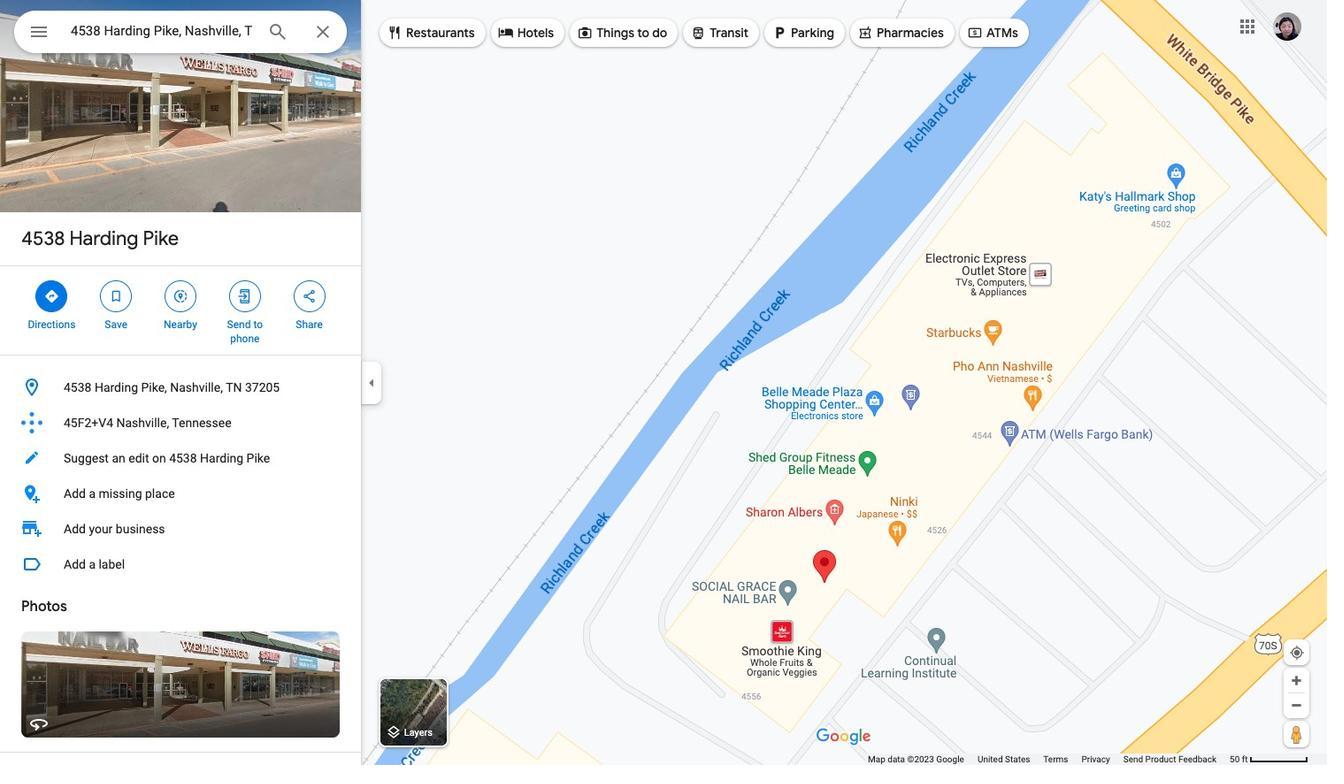 Task type: vqa. For each thing, say whether or not it's contained in the screenshot.
the right Henry
no



Task type: describe. For each thing, give the bounding box(es) containing it.
do
[[653, 25, 668, 41]]

harding for pike
[[69, 227, 138, 251]]

4538 harding pike, nashville, tn 37205
[[64, 381, 280, 395]]

share
[[296, 319, 323, 331]]

4538 harding pike
[[21, 227, 179, 251]]

hotels
[[518, 25, 554, 41]]

restaurants
[[406, 25, 475, 41]]


[[691, 23, 707, 42]]

privacy button
[[1082, 754, 1111, 766]]

data
[[888, 755, 906, 765]]

google account: michele murakami  
(michele.murakami@adept.ai) image
[[1274, 12, 1302, 40]]

 button
[[14, 11, 64, 57]]

add for add a label
[[64, 558, 86, 572]]

your
[[89, 522, 113, 537]]

united states button
[[978, 754, 1031, 766]]

parking
[[792, 25, 835, 41]]

pharmacies
[[877, 25, 945, 41]]


[[28, 19, 50, 44]]

none field inside 4538 harding pike, nashville, tn 37205 field
[[71, 20, 253, 42]]

footer inside google maps element
[[869, 754, 1231, 766]]

place
[[145, 487, 175, 501]]

map
[[869, 755, 886, 765]]

actions for 4538 harding pike region
[[0, 266, 361, 355]]

37205
[[245, 381, 280, 395]]

show street view coverage image
[[1285, 722, 1310, 748]]


[[498, 23, 514, 42]]

ft
[[1243, 755, 1249, 765]]

things
[[597, 25, 635, 41]]

4538 harding pike, nashville, tn 37205 button
[[0, 370, 361, 405]]

4538 for 4538 harding pike
[[21, 227, 65, 251]]

 hotels
[[498, 23, 554, 42]]

4538 for 4538 harding pike, nashville, tn 37205
[[64, 381, 92, 395]]

terms
[[1044, 755, 1069, 765]]

add your business link
[[0, 512, 361, 547]]

show your location image
[[1290, 645, 1306, 661]]

nashville, inside "button"
[[116, 416, 169, 430]]

send for send to phone
[[227, 319, 251, 331]]

to inside send to phone
[[254, 319, 263, 331]]

pike inside button
[[247, 452, 270, 466]]

privacy
[[1082, 755, 1111, 765]]

45f2+v4
[[64, 416, 113, 430]]

send product feedback button
[[1124, 754, 1217, 766]]

edit
[[129, 452, 149, 466]]

tn
[[226, 381, 242, 395]]


[[237, 287, 253, 306]]

add a missing place
[[64, 487, 175, 501]]

google
[[937, 755, 965, 765]]

zoom out image
[[1291, 699, 1304, 713]]

send for send product feedback
[[1124, 755, 1144, 765]]

harding inside suggest an edit on 4538 harding pike button
[[200, 452, 244, 466]]

 things to do
[[577, 23, 668, 42]]

add a label button
[[0, 547, 361, 583]]

 atms
[[968, 23, 1019, 42]]



Task type: locate. For each thing, give the bounding box(es) containing it.
a for label
[[89, 558, 96, 572]]

1 vertical spatial add
[[64, 522, 86, 537]]

harding for pike,
[[95, 381, 138, 395]]

 pharmacies
[[858, 23, 945, 42]]

an
[[112, 452, 125, 466]]

to left do
[[638, 25, 650, 41]]

4538 harding pike main content
[[0, 0, 361, 766]]

0 vertical spatial pike
[[143, 227, 179, 251]]


[[577, 23, 593, 42]]

send to phone
[[227, 319, 263, 345]]

harding
[[69, 227, 138, 251], [95, 381, 138, 395], [200, 452, 244, 466]]

0 vertical spatial nashville,
[[170, 381, 223, 395]]

1 horizontal spatial nashville,
[[170, 381, 223, 395]]

pike,
[[141, 381, 167, 395]]

1 vertical spatial pike
[[247, 452, 270, 466]]

1 vertical spatial 4538
[[64, 381, 92, 395]]

add a missing place button
[[0, 476, 361, 512]]

states
[[1006, 755, 1031, 765]]

add
[[64, 487, 86, 501], [64, 522, 86, 537], [64, 558, 86, 572]]

1 vertical spatial send
[[1124, 755, 1144, 765]]

footer
[[869, 754, 1231, 766]]

4538 right on
[[169, 452, 197, 466]]

 transit
[[691, 23, 749, 42]]

send left the product
[[1124, 755, 1144, 765]]

footer containing map data ©2023 google
[[869, 754, 1231, 766]]

layers
[[404, 728, 433, 740]]

0 vertical spatial a
[[89, 487, 96, 501]]

photos
[[21, 598, 67, 616]]

label
[[99, 558, 125, 572]]

tennessee
[[172, 416, 232, 430]]

None field
[[71, 20, 253, 42]]


[[387, 23, 403, 42]]


[[173, 287, 189, 306]]

united states
[[978, 755, 1031, 765]]

1 horizontal spatial send
[[1124, 755, 1144, 765]]

nashville, up edit
[[116, 416, 169, 430]]

0 horizontal spatial to
[[254, 319, 263, 331]]

map data ©2023 google
[[869, 755, 965, 765]]

save
[[105, 319, 128, 331]]

atms
[[987, 25, 1019, 41]]

50 ft button
[[1231, 755, 1309, 765]]

to up phone
[[254, 319, 263, 331]]

product
[[1146, 755, 1177, 765]]

add left your
[[64, 522, 86, 537]]

4538 up 45f2+v4
[[64, 381, 92, 395]]

4538 up 
[[21, 227, 65, 251]]

send up phone
[[227, 319, 251, 331]]

google maps element
[[0, 0, 1328, 766]]

terms button
[[1044, 754, 1069, 766]]

0 horizontal spatial pike
[[143, 227, 179, 251]]

harding up 
[[69, 227, 138, 251]]

pike
[[143, 227, 179, 251], [247, 452, 270, 466]]

1 a from the top
[[89, 487, 96, 501]]

4538
[[21, 227, 65, 251], [64, 381, 92, 395], [169, 452, 197, 466]]


[[772, 23, 788, 42]]

send
[[227, 319, 251, 331], [1124, 755, 1144, 765]]

1 vertical spatial a
[[89, 558, 96, 572]]

add left label
[[64, 558, 86, 572]]

send inside send to phone
[[227, 319, 251, 331]]


[[968, 23, 984, 42]]

0 vertical spatial send
[[227, 319, 251, 331]]


[[44, 287, 60, 306]]

add your business
[[64, 522, 165, 537]]

1 add from the top
[[64, 487, 86, 501]]

 search field
[[14, 11, 347, 57]]

0 horizontal spatial nashville,
[[116, 416, 169, 430]]

nashville, up tennessee
[[170, 381, 223, 395]]

2 vertical spatial 4538
[[169, 452, 197, 466]]

a left label
[[89, 558, 96, 572]]

2 a from the top
[[89, 558, 96, 572]]

a for missing
[[89, 487, 96, 501]]

a
[[89, 487, 96, 501], [89, 558, 96, 572]]

harding down tennessee
[[200, 452, 244, 466]]

missing
[[99, 487, 142, 501]]

harding inside 4538 harding pike, nashville, tn 37205 button
[[95, 381, 138, 395]]


[[302, 287, 317, 306]]

phone
[[230, 333, 260, 345]]

add a label
[[64, 558, 125, 572]]

collapse side panel image
[[362, 373, 382, 393]]


[[108, 287, 124, 306]]

©2023
[[908, 755, 935, 765]]

send product feedback
[[1124, 755, 1217, 765]]

1 vertical spatial nashville,
[[116, 416, 169, 430]]

2 vertical spatial harding
[[200, 452, 244, 466]]

business
[[116, 522, 165, 537]]

1 horizontal spatial pike
[[247, 452, 270, 466]]

send inside 'button'
[[1124, 755, 1144, 765]]

1 vertical spatial to
[[254, 319, 263, 331]]

50 ft
[[1231, 755, 1249, 765]]

suggest an edit on 4538 harding pike
[[64, 452, 270, 466]]

zoom in image
[[1291, 675, 1304, 688]]

4538 Harding Pike, Nashville, TN 37205 field
[[14, 11, 347, 53]]

0 vertical spatial add
[[64, 487, 86, 501]]

0 vertical spatial harding
[[69, 227, 138, 251]]

suggest an edit on 4538 harding pike button
[[0, 441, 361, 476]]

on
[[152, 452, 166, 466]]

1 vertical spatial harding
[[95, 381, 138, 395]]

3 add from the top
[[64, 558, 86, 572]]

 parking
[[772, 23, 835, 42]]

0 vertical spatial to
[[638, 25, 650, 41]]

feedback
[[1179, 755, 1217, 765]]

nashville,
[[170, 381, 223, 395], [116, 416, 169, 430]]

 restaurants
[[387, 23, 475, 42]]

2 vertical spatial add
[[64, 558, 86, 572]]

a left the missing
[[89, 487, 96, 501]]

add down suggest
[[64, 487, 86, 501]]

add for add a missing place
[[64, 487, 86, 501]]

nearby
[[164, 319, 197, 331]]

nashville, inside button
[[170, 381, 223, 395]]

45f2+v4 nashville, tennessee
[[64, 416, 232, 430]]

harding left the pike,
[[95, 381, 138, 395]]

0 vertical spatial 4538
[[21, 227, 65, 251]]

suggest
[[64, 452, 109, 466]]

pike down 37205
[[247, 452, 270, 466]]


[[858, 23, 874, 42]]

50
[[1231, 755, 1241, 765]]

united
[[978, 755, 1004, 765]]

45f2+v4 nashville, tennessee button
[[0, 405, 361, 441]]

directions
[[28, 319, 76, 331]]

add for add your business
[[64, 522, 86, 537]]

to inside  things to do
[[638, 25, 650, 41]]

pike up 
[[143, 227, 179, 251]]

0 horizontal spatial send
[[227, 319, 251, 331]]

transit
[[710, 25, 749, 41]]

2 add from the top
[[64, 522, 86, 537]]

to
[[638, 25, 650, 41], [254, 319, 263, 331]]

1 horizontal spatial to
[[638, 25, 650, 41]]



